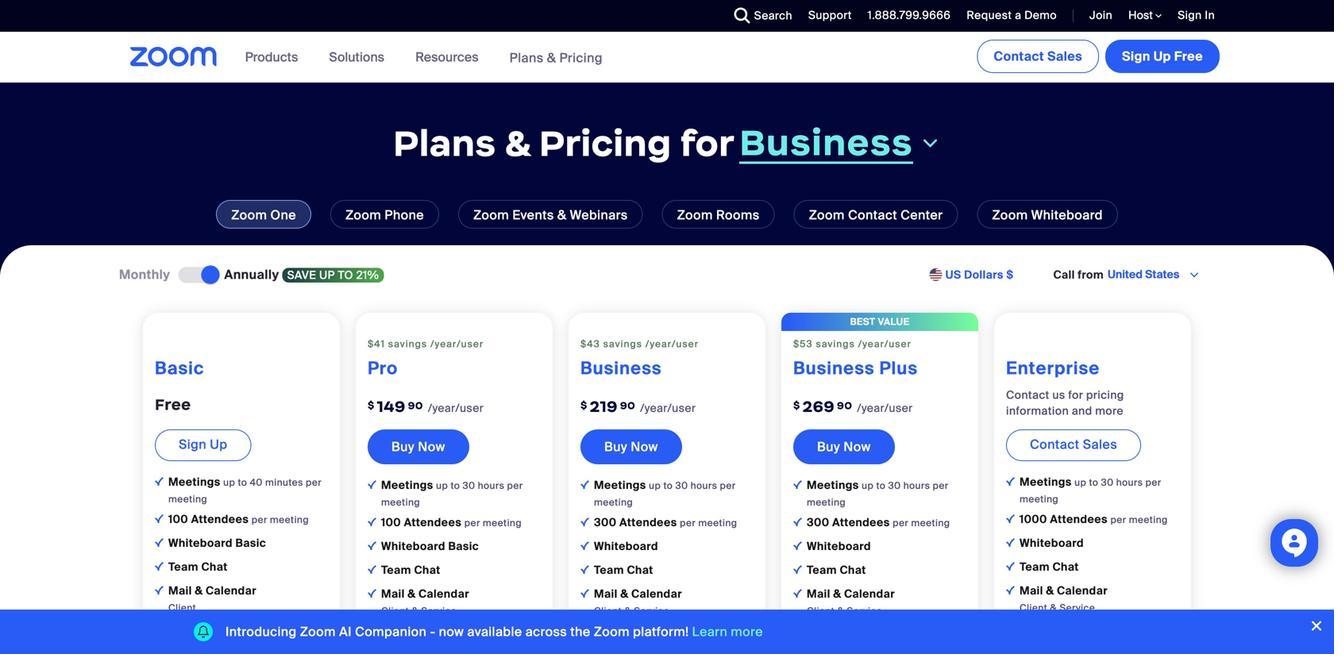 Task type: vqa. For each thing, say whether or not it's contained in the screenshot.


Task type: describe. For each thing, give the bounding box(es) containing it.
calendar for the contact sales link to the bottom
[[1057, 584, 1108, 598]]

whiteboard basic for now
[[381, 539, 479, 554]]

include image for sign up
[[155, 477, 164, 486]]

join link up meetings navigation
[[1090, 8, 1113, 23]]

$43
[[581, 338, 600, 350]]

platform!
[[633, 624, 689, 641]]

zoom for zoom events & webinars
[[473, 207, 509, 224]]

buy now link for pro
[[368, 430, 469, 465]]

0 horizontal spatial more
[[731, 624, 763, 641]]

ai
[[339, 624, 352, 641]]

269
[[803, 397, 835, 416]]

zoom whiteboard
[[992, 207, 1103, 224]]

1.888.799.9666
[[868, 8, 951, 23]]

90 for business
[[620, 399, 635, 412]]

contact inside the enterprise contact us for pricing information and more
[[1006, 388, 1050, 403]]

contact inside meetings navigation
[[994, 48, 1044, 65]]

events
[[513, 207, 554, 224]]

annually save up to 21%
[[224, 266, 379, 283]]

sign up
[[179, 436, 228, 453]]

up for sign up
[[210, 436, 228, 453]]

us
[[1053, 388, 1066, 403]]

up for sign up link
[[223, 476, 235, 489]]

zoom rooms
[[677, 207, 760, 224]]

buy for business
[[604, 439, 628, 455]]

mail & calendar client
[[168, 584, 256, 614]]

include image for buy now
[[581, 480, 589, 489]]

now for business
[[631, 439, 658, 455]]

$43 savings /year/user business
[[581, 338, 699, 380]]

client for sign up link
[[168, 602, 196, 614]]

zoom events & webinars
[[473, 207, 628, 224]]

companion
[[355, 624, 427, 641]]

$41
[[368, 338, 385, 350]]

$ for business plus
[[793, 399, 800, 412]]

value
[[878, 316, 910, 328]]

to inside up to 40 minutes per meeting
[[238, 476, 247, 489]]

sign for sign up
[[179, 436, 207, 453]]

team chat for buy now link related to pro
[[381, 563, 441, 578]]

30 for business buy now link
[[676, 480, 688, 492]]

$ 149 90 /year/user
[[368, 397, 484, 416]]

zoom for zoom one
[[231, 207, 267, 224]]

buy now link for business
[[581, 430, 682, 465]]

introducing zoom ai companion - now available across the zoom platform! learn more
[[226, 624, 763, 641]]

zoom for zoom contact center
[[809, 207, 845, 224]]

sign for sign up free
[[1122, 48, 1151, 65]]

contact sales inside main content
[[1030, 436, 1118, 453]]

$53
[[793, 338, 813, 350]]

-
[[430, 624, 436, 641]]

join link left host
[[1078, 0, 1117, 32]]

best
[[850, 316, 876, 328]]

resources
[[415, 49, 479, 66]]

up for sign up free
[[1154, 48, 1171, 65]]

phone
[[385, 207, 424, 224]]

300 for the rightmost include image
[[807, 515, 830, 530]]

chat for sign up link
[[201, 560, 228, 575]]

the
[[571, 624, 591, 641]]

/year/user inside $53 savings /year/user business plus
[[858, 338, 912, 350]]

3 buy now link from the left
[[793, 430, 895, 465]]

save
[[287, 268, 316, 283]]

149
[[377, 397, 406, 416]]

up to 30 hours per meeting for buy now link related to pro
[[381, 480, 523, 509]]

90 for business plus
[[837, 399, 852, 412]]

whiteboard basic for up
[[168, 536, 266, 551]]

request a demo
[[967, 8, 1057, 23]]

mail & calendar client & service for the contact sales link to the bottom
[[1020, 584, 1108, 614]]

information
[[1006, 404, 1069, 418]]

30 for buy now link related to pro
[[463, 480, 475, 492]]

zoom for zoom whiteboard
[[992, 207, 1028, 224]]

center
[[901, 207, 943, 224]]

contact sales inside meetings navigation
[[994, 48, 1083, 65]]

calendar for business buy now link
[[631, 587, 682, 602]]

1 300 attendees per meeting from the left
[[594, 515, 737, 530]]

mail for buy now link related to pro
[[381, 587, 405, 602]]

buy now for business
[[604, 439, 658, 455]]

contact sales link inside meetings navigation
[[977, 40, 1099, 73]]

mail for business buy now link
[[594, 587, 618, 602]]

across
[[526, 624, 567, 641]]

now for pro
[[418, 439, 445, 455]]

$ 219 90 /year/user
[[581, 397, 696, 416]]

include image for buy now
[[368, 480, 376, 489]]

client for buy now link related to pro
[[381, 605, 409, 617]]

introducing
[[226, 624, 297, 641]]

plus inside $53 savings /year/user business plus
[[880, 357, 918, 380]]

100 attendees per meeting for now
[[381, 515, 522, 530]]

Country/Region text field
[[1106, 267, 1187, 283]]

in
[[1205, 8, 1215, 23]]

team for business buy now link
[[594, 563, 624, 578]]

product information navigation
[[233, 32, 615, 84]]

solutions button
[[329, 32, 392, 83]]

plans for plans & pricing for
[[393, 121, 496, 166]]

best value
[[850, 316, 910, 328]]

learn more link
[[692, 624, 763, 641]]

plans for plans & pricing
[[510, 49, 544, 66]]

$219.90 per year per user element
[[581, 386, 754, 422]]

& inside 'product information' navigation
[[547, 49, 556, 66]]

and
[[1072, 404, 1093, 418]]

pricing for plans & pricing for
[[539, 121, 672, 166]]

sign up link
[[155, 430, 251, 461]]

enterprise
[[1006, 357, 1100, 380]]

up to 40 minutes per meeting
[[168, 476, 322, 505]]

host button
[[1129, 8, 1162, 23]]

search button
[[722, 0, 797, 32]]

buy now for pro
[[392, 439, 445, 455]]

up for buy now link related to pro
[[436, 480, 448, 492]]

call from
[[1054, 268, 1104, 282]]

team chat for business buy now link
[[594, 563, 653, 578]]

$ 269 90 /year/user
[[793, 397, 913, 416]]

2 horizontal spatial include image
[[793, 480, 802, 489]]

available
[[467, 624, 522, 641]]

new inside new clips basic
[[174, 623, 196, 635]]

219
[[590, 397, 618, 416]]

zoom left ai
[[300, 624, 336, 641]]

3 buy from the left
[[817, 439, 840, 455]]

sign in
[[1178, 8, 1215, 23]]

business button
[[740, 120, 941, 165]]

40
[[250, 476, 263, 489]]

rooms
[[716, 207, 760, 224]]

savings for business
[[603, 338, 643, 350]]

webinars
[[570, 207, 628, 224]]

demo
[[1025, 8, 1057, 23]]

products button
[[245, 32, 305, 83]]

products
[[245, 49, 298, 66]]

one
[[270, 207, 296, 224]]

us dollars $
[[946, 268, 1014, 282]]

chat for business buy now link
[[627, 563, 653, 578]]

mail & calendar client & service for buy now link related to pro
[[381, 587, 469, 617]]

whiteboard inside tabs of zoom services tab list
[[1031, 207, 1103, 224]]

support
[[809, 8, 852, 23]]

/year/user inside $41 savings /year/user pro
[[430, 338, 484, 350]]

/year/user inside the $ 149 90 /year/user
[[428, 401, 484, 416]]

solutions
[[329, 49, 384, 66]]

team for sign up link
[[168, 560, 198, 575]]

new clips plus for pro
[[387, 624, 472, 639]]

show options image
[[1188, 269, 1201, 282]]

pricing
[[1086, 388, 1124, 403]]

100 attendees per meeting for up
[[168, 512, 309, 527]]

annually
[[224, 266, 279, 283]]

1000 attendees per meeting
[[1020, 512, 1168, 527]]

1000
[[1020, 512, 1047, 527]]

request
[[967, 8, 1012, 23]]

$41 savings /year/user pro
[[368, 338, 484, 380]]

more inside the enterprise contact us for pricing information and more
[[1095, 404, 1124, 418]]

per inside up to 40 minutes per meeting
[[306, 476, 322, 489]]

dollars
[[964, 268, 1004, 282]]

attendees for sign up link
[[191, 512, 249, 527]]

zoom one
[[231, 207, 296, 224]]

client for the contact sales link to the bottom
[[1020, 602, 1048, 614]]

clips for business
[[630, 624, 658, 639]]



Task type: locate. For each thing, give the bounding box(es) containing it.
& inside mail & calendar client
[[195, 584, 203, 598]]

us
[[946, 268, 961, 282]]

2 300 from the left
[[807, 515, 830, 530]]

/year/user up $219.90 per year per user element
[[646, 338, 699, 350]]

plus up $269.90 per year per user element
[[880, 357, 918, 380]]

1 horizontal spatial up
[[1154, 48, 1171, 65]]

client
[[168, 602, 196, 614], [1020, 602, 1048, 614], [381, 605, 409, 617], [594, 605, 622, 617], [807, 605, 835, 617]]

$ left 269
[[793, 399, 800, 412]]

/year/user down best value
[[858, 338, 912, 350]]

zoom phone
[[345, 207, 424, 224]]

/year/user down $53 savings /year/user business plus
[[857, 401, 913, 416]]

1 vertical spatial pricing
[[539, 121, 672, 166]]

0 horizontal spatial buy
[[392, 439, 415, 455]]

team
[[168, 560, 198, 575], [1020, 560, 1050, 575], [381, 563, 411, 578], [594, 563, 624, 578], [807, 563, 837, 578]]

up down host dropdown button on the top of page
[[1154, 48, 1171, 65]]

meeting inside "1000 attendees per meeting"
[[1129, 514, 1168, 526]]

1 300 from the left
[[594, 515, 617, 530]]

zoom contact center
[[809, 207, 943, 224]]

pricing
[[560, 49, 603, 66], [539, 121, 672, 166]]

3 90 from the left
[[837, 399, 852, 412]]

0 horizontal spatial buy now
[[392, 439, 445, 455]]

buy now down $ 269 90 /year/user at the bottom of the page
[[817, 439, 871, 455]]

include image
[[1006, 477, 1015, 486], [368, 480, 376, 489]]

savings right $53 at the right of page
[[816, 338, 855, 350]]

300 attendees per meeting
[[594, 515, 737, 530], [807, 515, 950, 530]]

0 horizontal spatial buy now link
[[368, 430, 469, 465]]

1 horizontal spatial buy now
[[604, 439, 658, 455]]

request a demo link
[[955, 0, 1061, 32], [967, 8, 1057, 23]]

up up up to 40 minutes per meeting
[[210, 436, 228, 453]]

1 horizontal spatial free
[[1174, 48, 1203, 65]]

more down pricing
[[1095, 404, 1124, 418]]

banner
[[111, 32, 1223, 84]]

1.888.799.9666 button
[[856, 0, 955, 32], [868, 8, 951, 23]]

0 horizontal spatial 300 attendees per meeting
[[594, 515, 737, 530]]

free up sign up
[[155, 395, 191, 414]]

2 horizontal spatial buy now link
[[793, 430, 895, 465]]

tabs of zoom services tab list
[[24, 200, 1311, 229]]

free inside main content
[[155, 395, 191, 414]]

buy for pro
[[392, 439, 415, 455]]

chat
[[201, 560, 228, 575], [1053, 560, 1079, 575], [414, 563, 441, 578], [627, 563, 653, 578], [840, 563, 866, 578]]

2 90 from the left
[[620, 399, 635, 412]]

mail inside mail & calendar client
[[168, 584, 192, 598]]

$53 savings /year/user business plus
[[793, 338, 918, 380]]

pricing for plans & pricing
[[560, 49, 603, 66]]

90 for pro
[[408, 399, 423, 412]]

zoom left events
[[473, 207, 509, 224]]

free
[[1174, 48, 1203, 65], [155, 395, 191, 414]]

90 inside $ 269 90 /year/user
[[837, 399, 852, 412]]

1 new clips plus from the left
[[387, 624, 472, 639]]

per
[[306, 476, 322, 489], [1146, 476, 1162, 489], [507, 480, 523, 492], [720, 480, 736, 492], [933, 480, 949, 492], [252, 514, 267, 526], [1111, 514, 1127, 526], [464, 517, 480, 529], [680, 517, 696, 529], [893, 517, 909, 529]]

plans & pricing for
[[393, 121, 735, 166]]

calendar for sign up link
[[206, 584, 256, 598]]

0 vertical spatial plans
[[510, 49, 544, 66]]

0 vertical spatial contact sales link
[[977, 40, 1099, 73]]

us dollars $ button
[[946, 267, 1014, 283]]

buy now down $ 219 90 /year/user
[[604, 439, 658, 455]]

1 90 from the left
[[408, 399, 423, 412]]

include image
[[155, 477, 164, 486], [581, 480, 589, 489], [793, 480, 802, 489]]

&
[[547, 49, 556, 66], [505, 121, 531, 166], [557, 207, 567, 224], [195, 584, 203, 598], [1046, 584, 1054, 598], [408, 587, 416, 602], [621, 587, 629, 602], [833, 587, 841, 602], [1050, 602, 1057, 614], [412, 605, 419, 617], [625, 605, 632, 617], [837, 605, 844, 617]]

savings
[[388, 338, 427, 350], [603, 338, 643, 350], [816, 338, 855, 350]]

main content
[[0, 32, 1334, 654]]

1 horizontal spatial savings
[[603, 338, 643, 350]]

1 horizontal spatial include image
[[1006, 477, 1015, 486]]

90 inside the $ 149 90 /year/user
[[408, 399, 423, 412]]

zoom logo image
[[130, 47, 217, 67]]

pricing inside main content
[[539, 121, 672, 166]]

buy down 219
[[604, 439, 628, 455]]

21%
[[356, 268, 379, 283]]

100 for buy now
[[381, 515, 401, 530]]

/year/user down $41 savings /year/user pro
[[428, 401, 484, 416]]

1 horizontal spatial plus
[[661, 624, 685, 639]]

learn
[[692, 624, 728, 641]]

free down sign in
[[1174, 48, 1203, 65]]

sales inside meetings navigation
[[1048, 48, 1083, 65]]

from
[[1078, 268, 1104, 282]]

0 vertical spatial sales
[[1048, 48, 1083, 65]]

zoom up dollars
[[992, 207, 1028, 224]]

pro
[[368, 357, 398, 380]]

sales inside main content
[[1083, 436, 1118, 453]]

$ left 149
[[368, 399, 375, 412]]

0 horizontal spatial plans
[[393, 121, 496, 166]]

contact sales link down demo
[[977, 40, 1099, 73]]

savings inside $53 savings /year/user business plus
[[816, 338, 855, 350]]

enterprise contact us for pricing information and more
[[1006, 357, 1124, 418]]

0 horizontal spatial include image
[[155, 477, 164, 486]]

calendar for buy now link related to pro
[[419, 587, 469, 602]]

meetings navigation
[[974, 32, 1223, 76]]

1 horizontal spatial 300 attendees per meeting
[[807, 515, 950, 530]]

$269.90 per year per user element
[[793, 386, 967, 422]]

1 vertical spatial contact sales link
[[1006, 430, 1141, 461]]

$ right dollars
[[1007, 268, 1014, 282]]

300 for buy now include image
[[594, 515, 617, 530]]

0 vertical spatial more
[[1095, 404, 1124, 418]]

1 buy from the left
[[392, 439, 415, 455]]

0 horizontal spatial now
[[418, 439, 445, 455]]

& inside tabs of zoom services tab list
[[557, 207, 567, 224]]

/year/user inside $ 219 90 /year/user
[[640, 401, 696, 416]]

0 horizontal spatial clips
[[204, 621, 233, 636]]

1 now from the left
[[418, 439, 445, 455]]

team for the contact sales link to the bottom
[[1020, 560, 1050, 575]]

main content containing business
[[0, 32, 1334, 654]]

0 horizontal spatial new
[[174, 623, 196, 635]]

new for business
[[600, 626, 622, 638]]

0 vertical spatial free
[[1174, 48, 1203, 65]]

1 horizontal spatial include image
[[581, 480, 589, 489]]

savings for pro
[[388, 338, 427, 350]]

zoom left one
[[231, 207, 267, 224]]

/year/user inside $ 269 90 /year/user
[[857, 401, 913, 416]]

2 horizontal spatial clips
[[630, 624, 658, 639]]

clips down mail & calendar client on the left of the page
[[204, 621, 233, 636]]

contact sales down 'and'
[[1030, 436, 1118, 453]]

0 vertical spatial for
[[680, 121, 735, 166]]

1 horizontal spatial plans
[[510, 49, 544, 66]]

zoom for zoom phone
[[345, 207, 381, 224]]

attendees for buy now link related to pro
[[404, 515, 462, 530]]

$
[[1007, 268, 1014, 282], [368, 399, 375, 412], [581, 399, 587, 412], [793, 399, 800, 412]]

clips
[[204, 621, 233, 636], [417, 624, 446, 639], [630, 624, 658, 639]]

now down the $ 149 90 /year/user
[[418, 439, 445, 455]]

up inside main content
[[210, 436, 228, 453]]

support link
[[797, 0, 856, 32], [809, 8, 852, 23]]

join link
[[1078, 0, 1117, 32], [1090, 8, 1113, 23]]

savings inside "$43 savings /year/user business"
[[603, 338, 643, 350]]

90 right 269
[[837, 399, 852, 412]]

100
[[168, 512, 188, 527], [381, 515, 401, 530]]

0 horizontal spatial 300
[[594, 515, 617, 530]]

clips left available
[[417, 624, 446, 639]]

now
[[439, 624, 464, 641]]

for up zoom rooms
[[680, 121, 735, 166]]

0 horizontal spatial whiteboard basic
[[168, 536, 266, 551]]

more
[[1095, 404, 1124, 418], [731, 624, 763, 641]]

1 vertical spatial plans
[[393, 121, 496, 166]]

1 buy now from the left
[[392, 439, 445, 455]]

new clips basic
[[174, 621, 266, 636]]

0 vertical spatial sign
[[1178, 8, 1202, 23]]

client inside mail & calendar client
[[168, 602, 196, 614]]

whiteboard basic
[[168, 536, 266, 551], [381, 539, 479, 554]]

sales down demo
[[1048, 48, 1083, 65]]

plans inside 'product information' navigation
[[510, 49, 544, 66]]

1 horizontal spatial 90
[[620, 399, 635, 412]]

0 horizontal spatial for
[[680, 121, 735, 166]]

plans & pricing
[[510, 49, 603, 66]]

1 vertical spatial for
[[1069, 388, 1084, 403]]

plans inside main content
[[393, 121, 496, 166]]

0 horizontal spatial 90
[[408, 399, 423, 412]]

up to 30 hours per meeting for business buy now link
[[594, 480, 736, 509]]

service
[[1060, 602, 1095, 614], [421, 605, 457, 617], [634, 605, 670, 617], [847, 605, 883, 617]]

plans
[[510, 49, 544, 66], [393, 121, 496, 166]]

host
[[1129, 8, 1156, 23]]

whiteboard
[[1031, 207, 1103, 224], [168, 536, 233, 551], [1020, 536, 1084, 551], [381, 539, 446, 554], [594, 539, 658, 554], [807, 539, 871, 554]]

contact inside tabs of zoom services tab list
[[848, 207, 898, 224]]

1 horizontal spatial new clips plus
[[600, 624, 685, 639]]

plus left learn
[[661, 624, 685, 639]]

zoom for zoom rooms
[[677, 207, 713, 224]]

contact sales link
[[977, 40, 1099, 73], [1006, 430, 1141, 461]]

meeting inside up to 40 minutes per meeting
[[168, 493, 207, 505]]

up
[[319, 268, 335, 283], [223, 476, 235, 489], [1075, 476, 1087, 489], [436, 480, 448, 492], [649, 480, 661, 492], [862, 480, 874, 492]]

sign in link
[[1166, 0, 1223, 32], [1178, 8, 1215, 23]]

join
[[1090, 8, 1113, 23]]

business inside $53 savings /year/user business plus
[[793, 357, 875, 380]]

0 horizontal spatial savings
[[388, 338, 427, 350]]

ok image
[[155, 515, 164, 523], [1006, 515, 1015, 523], [581, 518, 589, 526], [1006, 538, 1015, 547], [368, 542, 376, 550], [581, 542, 589, 550], [155, 562, 164, 571], [1006, 586, 1015, 595], [793, 589, 802, 598]]

up inside up to 40 minutes per meeting
[[223, 476, 235, 489]]

now down $ 219 90 /year/user
[[631, 439, 658, 455]]

buy now link down the $ 149 90 /year/user
[[368, 430, 469, 465]]

1 horizontal spatial more
[[1095, 404, 1124, 418]]

0 vertical spatial pricing
[[560, 49, 603, 66]]

include image for contact sales
[[1006, 477, 1015, 486]]

$ inside $ 269 90 /year/user
[[793, 399, 800, 412]]

$ for pro
[[368, 399, 375, 412]]

buy
[[392, 439, 415, 455], [604, 439, 628, 455], [817, 439, 840, 455]]

1 horizontal spatial sign
[[1122, 48, 1151, 65]]

2 horizontal spatial 90
[[837, 399, 852, 412]]

zoom right the
[[594, 624, 630, 641]]

pricing inside 'product information' navigation
[[560, 49, 603, 66]]

90 inside $ 219 90 /year/user
[[620, 399, 635, 412]]

0 horizontal spatial new clips plus
[[387, 624, 472, 639]]

300
[[594, 515, 617, 530], [807, 515, 830, 530]]

1 horizontal spatial clips
[[417, 624, 446, 639]]

0 vertical spatial contact sales
[[994, 48, 1083, 65]]

to inside annually save up to 21%
[[338, 268, 353, 283]]

0 horizontal spatial up
[[210, 436, 228, 453]]

per inside "1000 attendees per meeting"
[[1111, 514, 1127, 526]]

chat for buy now link related to pro
[[414, 563, 441, 578]]

client for business buy now link
[[594, 605, 622, 617]]

savings right $41
[[388, 338, 427, 350]]

0 horizontal spatial include image
[[368, 480, 376, 489]]

sign up free
[[1122, 48, 1203, 65]]

new down mail & calendar client on the left of the page
[[174, 623, 196, 635]]

1 buy now link from the left
[[368, 430, 469, 465]]

new left - in the bottom of the page
[[387, 626, 409, 638]]

$ inside $ 219 90 /year/user
[[581, 399, 587, 412]]

zoom left "phone"
[[345, 207, 381, 224]]

1 vertical spatial sales
[[1083, 436, 1118, 453]]

2 horizontal spatial savings
[[816, 338, 855, 350]]

2 horizontal spatial plus
[[880, 357, 918, 380]]

team chat for sign up link
[[168, 560, 228, 575]]

ok image
[[368, 518, 376, 526], [793, 518, 802, 526], [155, 538, 164, 547], [793, 542, 802, 550], [1006, 562, 1015, 571], [368, 565, 376, 574], [581, 565, 589, 574], [793, 565, 802, 574], [155, 586, 164, 595], [368, 589, 376, 598], [581, 589, 589, 598], [368, 627, 376, 635], [581, 627, 589, 635]]

savings inside $41 savings /year/user pro
[[388, 338, 427, 350]]

up for business buy now link
[[649, 480, 661, 492]]

1 horizontal spatial for
[[1069, 388, 1084, 403]]

sales
[[1048, 48, 1083, 65], [1083, 436, 1118, 453]]

savings for business plus
[[816, 338, 855, 350]]

mail
[[168, 584, 192, 598], [1020, 584, 1043, 598], [381, 587, 405, 602], [594, 587, 618, 602], [807, 587, 831, 602]]

contact sales link down 'and'
[[1006, 430, 1141, 461]]

resources button
[[415, 32, 486, 83]]

for inside the enterprise contact us for pricing information and more
[[1069, 388, 1084, 403]]

clips right the
[[630, 624, 658, 639]]

0 horizontal spatial plus
[[448, 624, 472, 639]]

/year/user up $149.90 per year per user "element"
[[430, 338, 484, 350]]

for
[[680, 121, 735, 166], [1069, 388, 1084, 403]]

3 savings from the left
[[816, 338, 855, 350]]

sign for sign in
[[1178, 8, 1202, 23]]

now
[[418, 439, 445, 455], [631, 439, 658, 455], [844, 439, 871, 455]]

2 buy now link from the left
[[581, 430, 682, 465]]

contact sales down demo
[[994, 48, 1083, 65]]

sales down 'and'
[[1083, 436, 1118, 453]]

30 for the contact sales link to the bottom
[[1101, 476, 1114, 489]]

1 vertical spatial more
[[731, 624, 763, 641]]

zoom
[[231, 207, 267, 224], [345, 207, 381, 224], [473, 207, 509, 224], [677, 207, 713, 224], [809, 207, 845, 224], [992, 207, 1028, 224], [300, 624, 336, 641], [594, 624, 630, 641]]

1 vertical spatial up
[[210, 436, 228, 453]]

meeting
[[168, 493, 207, 505], [1020, 493, 1059, 505], [381, 496, 420, 509], [594, 496, 633, 509], [807, 496, 846, 509], [270, 514, 309, 526], [1129, 514, 1168, 526], [483, 517, 522, 529], [698, 517, 737, 529], [911, 517, 950, 529]]

mail for sign up link
[[168, 584, 192, 598]]

2 300 attendees per meeting from the left
[[807, 515, 950, 530]]

1 horizontal spatial buy
[[604, 439, 628, 455]]

1 horizontal spatial 100 attendees per meeting
[[381, 515, 522, 530]]

1 horizontal spatial new
[[387, 626, 409, 638]]

0 horizontal spatial 100 attendees per meeting
[[168, 512, 309, 527]]

plans & pricing link
[[510, 49, 603, 66], [510, 49, 603, 66]]

/year/user inside "$43 savings /year/user business"
[[646, 338, 699, 350]]

attendees for business buy now link
[[620, 515, 677, 530]]

zoom down business popup button at the top
[[809, 207, 845, 224]]

/year/user down "$43 savings /year/user business"
[[640, 401, 696, 416]]

for right us
[[1069, 388, 1084, 403]]

contact down information
[[1030, 436, 1080, 453]]

monthly
[[119, 266, 170, 283]]

2 now from the left
[[631, 439, 658, 455]]

0 horizontal spatial free
[[155, 395, 191, 414]]

contact down 'a'
[[994, 48, 1044, 65]]

up to 30 hours per meeting for the contact sales link to the bottom
[[1020, 476, 1162, 505]]

0 horizontal spatial sign
[[179, 436, 207, 453]]

2 horizontal spatial new
[[600, 626, 622, 638]]

for for us
[[1069, 388, 1084, 403]]

2 new clips plus from the left
[[600, 624, 685, 639]]

minutes
[[265, 476, 303, 489]]

2 horizontal spatial buy
[[817, 439, 840, 455]]

buy now down the $ 149 90 /year/user
[[392, 439, 445, 455]]

2 horizontal spatial now
[[844, 439, 871, 455]]

up inside button
[[1154, 48, 1171, 65]]

new for pro
[[387, 626, 409, 638]]

3 now from the left
[[844, 439, 871, 455]]

90 right 149
[[408, 399, 423, 412]]

0 vertical spatial up
[[1154, 48, 1171, 65]]

90 right 219
[[620, 399, 635, 412]]

clips for pro
[[417, 624, 446, 639]]

buy down 269
[[817, 439, 840, 455]]

business for business plus
[[793, 357, 875, 380]]

buy now link
[[368, 430, 469, 465], [581, 430, 682, 465], [793, 430, 895, 465]]

contact left center
[[848, 207, 898, 224]]

$ for business
[[581, 399, 587, 412]]

buy down 149
[[392, 439, 415, 455]]

new right the
[[600, 626, 622, 638]]

banner containing contact sales
[[111, 32, 1223, 84]]

$ left 219
[[581, 399, 587, 412]]

up inside annually save up to 21%
[[319, 268, 335, 283]]

sign inside main content
[[179, 436, 207, 453]]

business inside "$43 savings /year/user business"
[[581, 357, 662, 380]]

sign left in
[[1178, 8, 1202, 23]]

business for business
[[581, 357, 662, 380]]

100 for sign up
[[168, 512, 188, 527]]

$ inside the $ 149 90 /year/user
[[368, 399, 375, 412]]

down image
[[920, 134, 941, 153]]

1 horizontal spatial now
[[631, 439, 658, 455]]

mail for the contact sales link to the bottom
[[1020, 584, 1043, 598]]

contact
[[994, 48, 1044, 65], [848, 207, 898, 224], [1006, 388, 1050, 403], [1030, 436, 1080, 453]]

call
[[1054, 268, 1075, 282]]

new clips plus for business
[[600, 624, 685, 639]]

contact sales
[[994, 48, 1083, 65], [1030, 436, 1118, 453]]

buy now link down $ 219 90 /year/user
[[581, 430, 682, 465]]

sign inside button
[[1122, 48, 1151, 65]]

free inside button
[[1174, 48, 1203, 65]]

1 horizontal spatial buy now link
[[581, 430, 682, 465]]

1 horizontal spatial 100
[[381, 515, 401, 530]]

plus for business
[[661, 624, 685, 639]]

now down $ 269 90 /year/user at the bottom of the page
[[844, 439, 871, 455]]

3 buy now from the left
[[817, 439, 871, 455]]

2 savings from the left
[[603, 338, 643, 350]]

1 vertical spatial sign
[[1122, 48, 1151, 65]]

buy now link down $ 269 90 /year/user at the bottom of the page
[[793, 430, 895, 465]]

plus right - in the bottom of the page
[[448, 624, 472, 639]]

2 horizontal spatial sign
[[1178, 8, 1202, 23]]

1 horizontal spatial whiteboard basic
[[381, 539, 479, 554]]

1 vertical spatial free
[[155, 395, 191, 414]]

1 vertical spatial contact sales
[[1030, 436, 1118, 453]]

mail & calendar client & service for business buy now link
[[594, 587, 682, 617]]

calendar inside mail & calendar client
[[206, 584, 256, 598]]

plus for pro
[[448, 624, 472, 639]]

savings right $43
[[603, 338, 643, 350]]

for for pricing
[[680, 121, 735, 166]]

more right learn
[[731, 624, 763, 641]]

sign down host
[[1122, 48, 1151, 65]]

contact up information
[[1006, 388, 1050, 403]]

1 savings from the left
[[388, 338, 427, 350]]

2 buy now from the left
[[604, 439, 658, 455]]

a
[[1015, 8, 1022, 23]]

2 horizontal spatial buy now
[[817, 439, 871, 455]]

30
[[1101, 476, 1114, 489], [463, 480, 475, 492], [676, 480, 688, 492], [888, 480, 901, 492]]

0 horizontal spatial 100
[[168, 512, 188, 527]]

100 attendees per meeting
[[168, 512, 309, 527], [381, 515, 522, 530]]

1 horizontal spatial 300
[[807, 515, 830, 530]]

$149.90 per year per user element
[[368, 386, 541, 422]]

90
[[408, 399, 423, 412], [620, 399, 635, 412], [837, 399, 852, 412]]

sign up up to 40 minutes per meeting
[[179, 436, 207, 453]]

hours
[[1116, 476, 1143, 489], [478, 480, 505, 492], [691, 480, 717, 492], [904, 480, 930, 492]]

$ inside dropdown button
[[1007, 268, 1014, 282]]

team for buy now link related to pro
[[381, 563, 411, 578]]

attendees for the contact sales link to the bottom
[[1050, 512, 1108, 527]]

to
[[338, 268, 353, 283], [238, 476, 247, 489], [1089, 476, 1099, 489], [451, 480, 460, 492], [664, 480, 673, 492], [876, 480, 886, 492]]

2 buy from the left
[[604, 439, 628, 455]]

up for the contact sales link to the bottom
[[1075, 476, 1087, 489]]

sign
[[1178, 8, 1202, 23], [1122, 48, 1151, 65], [179, 436, 207, 453]]

2 vertical spatial sign
[[179, 436, 207, 453]]

search
[[754, 8, 793, 23]]

sign up free button
[[1106, 40, 1220, 73]]

zoom left 'rooms'
[[677, 207, 713, 224]]



